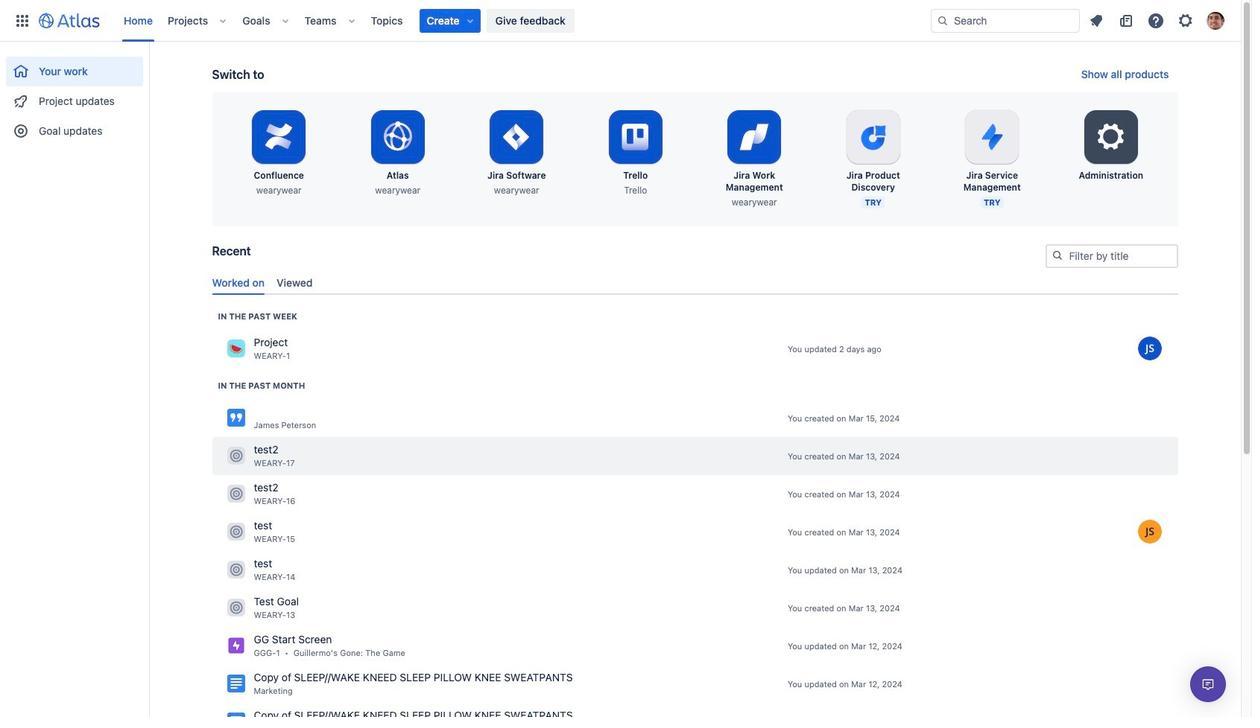 Task type: locate. For each thing, give the bounding box(es) containing it.
search image
[[937, 15, 949, 26]]

0 vertical spatial confluence image
[[227, 409, 245, 427]]

None search field
[[931, 9, 1080, 32]]

group
[[6, 42, 143, 151]]

2 vertical spatial confluence image
[[227, 713, 245, 718]]

0 vertical spatial townsquare image
[[227, 340, 245, 358]]

1 confluence image from the top
[[227, 409, 245, 427]]

1 vertical spatial heading
[[218, 380, 305, 392]]

1 vertical spatial confluence image
[[227, 675, 245, 693]]

1 vertical spatial settings image
[[1093, 119, 1129, 155]]

1 horizontal spatial settings image
[[1177, 12, 1195, 29]]

account image
[[1207, 12, 1224, 29]]

switch to... image
[[13, 12, 31, 29]]

2 townsquare image from the top
[[227, 485, 245, 503]]

heading
[[218, 311, 297, 323], [218, 380, 305, 392]]

notifications image
[[1087, 12, 1105, 29]]

0 vertical spatial heading
[[218, 311, 297, 323]]

settings image
[[1177, 12, 1195, 29], [1093, 119, 1129, 155]]

townsquare image
[[227, 340, 245, 358], [227, 485, 245, 503]]

1 townsquare image from the top
[[227, 447, 245, 465]]

1 vertical spatial townsquare image
[[227, 485, 245, 503]]

1 townsquare image from the top
[[227, 340, 245, 358]]

banner
[[0, 0, 1241, 42]]

top element
[[9, 0, 931, 41]]

townsquare image
[[227, 447, 245, 465], [227, 523, 245, 541], [227, 561, 245, 579], [227, 599, 245, 617]]

2 heading from the top
[[218, 380, 305, 392]]

tab list
[[206, 270, 1184, 295]]

3 townsquare image from the top
[[227, 561, 245, 579]]

1 heading from the top
[[218, 311, 297, 323]]

confluence image
[[227, 409, 245, 427], [227, 675, 245, 693], [227, 713, 245, 718]]



Task type: vqa. For each thing, say whether or not it's contained in the screenshot.
ADD A FOLLOWER icon
no



Task type: describe. For each thing, give the bounding box(es) containing it.
0 vertical spatial settings image
[[1177, 12, 1195, 29]]

jira image
[[227, 637, 245, 655]]

3 confluence image from the top
[[227, 713, 245, 718]]

2 townsquare image from the top
[[227, 523, 245, 541]]

Filter by title field
[[1047, 246, 1176, 267]]

0 horizontal spatial settings image
[[1093, 119, 1129, 155]]

search image
[[1051, 250, 1063, 262]]

4 townsquare image from the top
[[227, 599, 245, 617]]

2 confluence image from the top
[[227, 675, 245, 693]]

help image
[[1147, 12, 1165, 29]]

Search field
[[931, 9, 1080, 32]]

open intercom messenger image
[[1199, 676, 1217, 694]]



